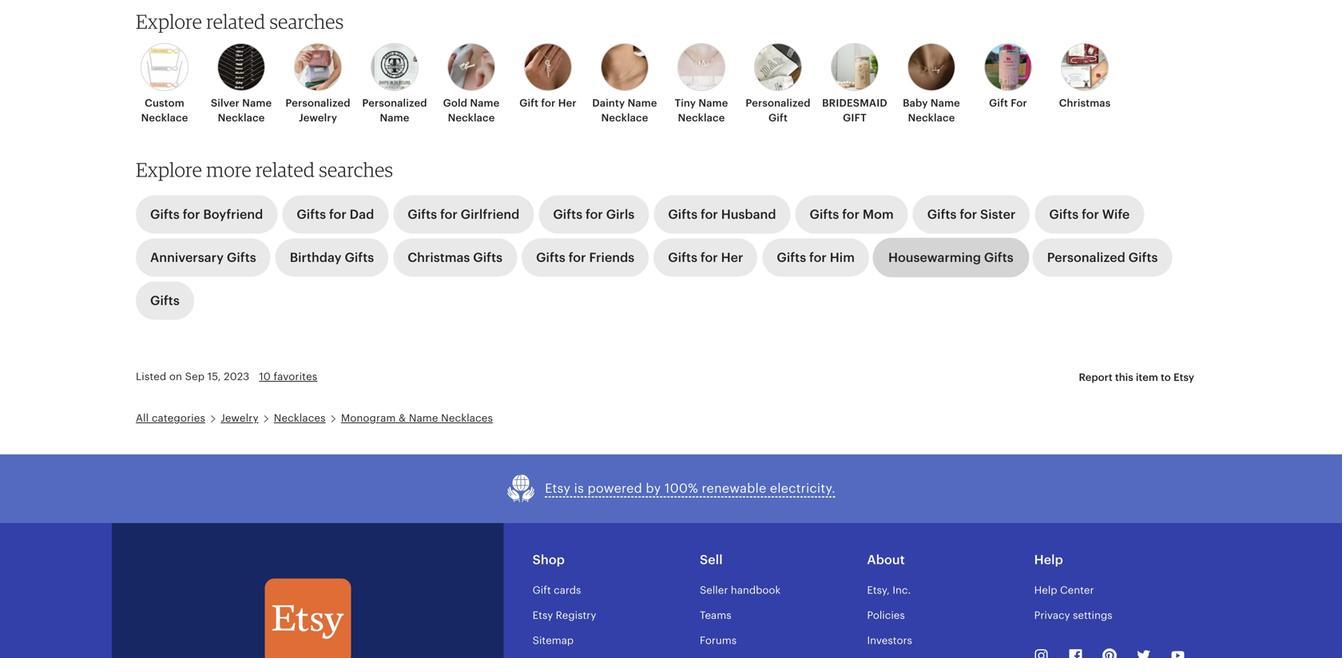 Task type: describe. For each thing, give the bounding box(es) containing it.
handbook
[[731, 585, 781, 597]]

dainty
[[593, 97, 625, 109]]

for for gifts for girls
[[586, 207, 603, 222]]

personalized gift link
[[745, 43, 812, 125]]

help for help center
[[1035, 585, 1058, 597]]

10
[[259, 371, 271, 383]]

tiny name necklace link
[[668, 43, 735, 125]]

gifts inside 'personalized gifts' link
[[1129, 251, 1159, 265]]

for for gifts for wife
[[1082, 207, 1100, 222]]

baby name necklace link
[[898, 43, 966, 125]]

gifts for girls link
[[539, 195, 649, 234]]

boyfriend
[[203, 207, 263, 222]]

him
[[830, 251, 855, 265]]

forums
[[700, 635, 737, 647]]

powered
[[588, 482, 643, 496]]

gift cards link
[[533, 585, 581, 597]]

report
[[1080, 372, 1113, 384]]

1 vertical spatial searches
[[319, 158, 393, 181]]

seller handbook link
[[700, 585, 781, 597]]

explore more related searches
[[136, 158, 393, 181]]

related inside region
[[206, 10, 266, 33]]

seller handbook
[[700, 585, 781, 597]]

is
[[574, 482, 584, 496]]

to
[[1161, 372, 1172, 384]]

gifts for gifts for husband
[[669, 207, 698, 222]]

help center
[[1035, 585, 1095, 597]]

seller
[[700, 585, 729, 597]]

gold name necklace
[[443, 97, 500, 124]]

gift inside 'personalized gift'
[[769, 112, 788, 124]]

explore for explore more related searches
[[136, 158, 202, 181]]

explore related searches
[[136, 10, 344, 33]]

silver
[[211, 97, 240, 109]]

bridesmaid gift
[[823, 97, 888, 124]]

gifts for gifts for mom
[[810, 207, 840, 222]]

husband
[[722, 207, 777, 222]]

by
[[646, 482, 661, 496]]

christmas for christmas gifts
[[408, 251, 470, 265]]

100%
[[665, 482, 699, 496]]

cards
[[554, 585, 581, 597]]

birthday
[[290, 251, 342, 265]]

center
[[1061, 585, 1095, 597]]

forums link
[[700, 635, 737, 647]]

item
[[1137, 372, 1159, 384]]

gifts for gifts for sister
[[928, 207, 957, 222]]

gifts for him
[[777, 251, 855, 265]]

personalized jewelry
[[286, 97, 351, 124]]

for for gifts for husband
[[701, 207, 718, 222]]

for for gifts for mom
[[843, 207, 860, 222]]

inc.
[[893, 585, 911, 597]]

etsy, inc. link
[[868, 585, 911, 597]]

etsy inside the report this item to etsy "button"
[[1174, 372, 1195, 384]]

listed
[[136, 371, 167, 383]]

christmas for christmas
[[1060, 97, 1111, 109]]

custom necklace
[[141, 97, 188, 124]]

housewarming
[[889, 251, 982, 265]]

her for gift for her
[[559, 97, 577, 109]]

gifts for gifts for boyfriend
[[150, 207, 180, 222]]

10 favorites link
[[259, 371, 318, 383]]

friends
[[589, 251, 635, 265]]

gift for link
[[975, 43, 1042, 111]]

custom necklace link
[[131, 43, 198, 125]]

listed on sep 15, 2023
[[136, 371, 250, 383]]

gifts for mom link
[[796, 195, 909, 234]]

for for gifts for boyfriend
[[183, 207, 200, 222]]

gifts for gifts link
[[150, 294, 180, 308]]

necklace for dainty name necklace
[[602, 112, 649, 124]]

personalized name
[[362, 97, 427, 124]]

gifts for gifts for dad
[[297, 207, 326, 222]]

personalized for gifts
[[1048, 251, 1126, 265]]

favorites
[[274, 371, 318, 383]]

baby name necklace
[[903, 97, 961, 124]]

gifts for gifts for wife
[[1050, 207, 1079, 222]]

mom
[[863, 207, 894, 222]]

girlfriend
[[461, 207, 520, 222]]

anniversary gifts link
[[136, 239, 271, 277]]

gifts for husband
[[669, 207, 777, 222]]

about
[[868, 553, 906, 567]]

name right &
[[409, 413, 439, 425]]

necklace for gold name necklace
[[448, 112, 495, 124]]

wife
[[1103, 207, 1130, 222]]

gifts inside the "anniversary gifts" link
[[227, 251, 256, 265]]

privacy settings
[[1035, 610, 1113, 622]]

report this item to etsy button
[[1068, 363, 1207, 392]]

sitemap link
[[533, 635, 574, 647]]

&
[[399, 413, 406, 425]]

gifts for girls
[[553, 207, 635, 222]]

gifts for girlfriend
[[408, 207, 520, 222]]

help center link
[[1035, 585, 1095, 597]]

gift
[[843, 112, 867, 124]]

for
[[1011, 97, 1028, 109]]

jewelry inside personalized jewelry
[[299, 112, 337, 124]]

name for baby name necklace
[[931, 97, 961, 109]]

gifts for wife
[[1050, 207, 1130, 222]]

gifts for wife link
[[1035, 195, 1145, 234]]

gifts inside birthday gifts 'link'
[[345, 251, 374, 265]]

1 necklaces from the left
[[274, 413, 326, 425]]

electricity.
[[770, 482, 836, 496]]

personalized for name
[[362, 97, 427, 109]]

sister
[[981, 207, 1016, 222]]

housewarming gifts
[[889, 251, 1014, 265]]

privacy
[[1035, 610, 1071, 622]]

gifts inside christmas gifts "link"
[[473, 251, 503, 265]]

gifts inside housewarming gifts link
[[985, 251, 1014, 265]]

gifts for gifts for her
[[668, 251, 698, 265]]

gold name necklace link
[[438, 43, 505, 125]]

name for personalized name
[[380, 112, 410, 124]]



Task type: locate. For each thing, give the bounding box(es) containing it.
gifts left wife
[[1050, 207, 1079, 222]]

personalized down gifts for wife link
[[1048, 251, 1126, 265]]

name inside the baby name necklace
[[931, 97, 961, 109]]

etsy for etsy registry
[[533, 610, 553, 622]]

gifts down wife
[[1129, 251, 1159, 265]]

explore inside explore related searches region
[[136, 10, 202, 33]]

for for gifts for friends
[[569, 251, 586, 265]]

15,
[[208, 371, 221, 383]]

name right dainty
[[628, 97, 658, 109]]

gifts up christmas gifts "link" at top
[[408, 207, 437, 222]]

for for gifts for girlfriend
[[440, 207, 458, 222]]

1 vertical spatial help
[[1035, 585, 1058, 597]]

name for silver name necklace
[[242, 97, 272, 109]]

help for help
[[1035, 553, 1064, 567]]

gifts for gifts for him
[[777, 251, 807, 265]]

name
[[242, 97, 272, 109], [470, 97, 500, 109], [628, 97, 658, 109], [699, 97, 729, 109], [931, 97, 961, 109], [380, 112, 410, 124], [409, 413, 439, 425]]

for left "dad"
[[329, 207, 347, 222]]

0 vertical spatial explore
[[136, 10, 202, 33]]

report this item to etsy
[[1080, 372, 1195, 384]]

necklace inside silver name necklace
[[218, 112, 265, 124]]

5 necklace from the left
[[678, 112, 725, 124]]

gifts down anniversary
[[150, 294, 180, 308]]

sep
[[185, 371, 205, 383]]

for for gift for her
[[542, 97, 556, 109]]

explore for explore related searches
[[136, 10, 202, 33]]

etsy inside etsy is powered by 100% renewable electricity. button
[[545, 482, 571, 496]]

explore related searches region
[[126, 10, 1217, 154]]

gifts inside gifts for boyfriend 'link'
[[150, 207, 180, 222]]

name for dainty name necklace
[[628, 97, 658, 109]]

personalized inside 'personalized gift' link
[[746, 97, 811, 109]]

personalized inside personalized jewelry link
[[286, 97, 351, 109]]

gifts inside "gifts for sister" 'link'
[[928, 207, 957, 222]]

name right baby
[[931, 97, 961, 109]]

necklace for baby name necklace
[[909, 112, 956, 124]]

gifts up birthday
[[297, 207, 326, 222]]

necklace down dainty
[[602, 112, 649, 124]]

teams
[[700, 610, 732, 622]]

christmas inside explore related searches region
[[1060, 97, 1111, 109]]

gifts inside gifts for girls link
[[553, 207, 583, 222]]

for inside 'link'
[[960, 207, 978, 222]]

her
[[559, 97, 577, 109], [722, 251, 744, 265]]

anniversary gifts
[[150, 251, 256, 265]]

jewelry up the explore more related searches
[[299, 112, 337, 124]]

for inside "link"
[[440, 207, 458, 222]]

dainty name necklace
[[593, 97, 658, 124]]

gifts down sister
[[985, 251, 1014, 265]]

registry
[[556, 610, 597, 622]]

gift right "gold name necklace"
[[520, 97, 539, 109]]

gift cards
[[533, 585, 581, 597]]

birthday gifts
[[290, 251, 374, 265]]

for for gifts for sister
[[960, 207, 978, 222]]

her for gifts for her
[[722, 251, 744, 265]]

0 vertical spatial related
[[206, 10, 266, 33]]

silver name necklace link
[[208, 43, 275, 125]]

gifts for mom
[[810, 207, 894, 222]]

policies link
[[868, 610, 906, 622]]

necklace down tiny
[[678, 112, 725, 124]]

1 vertical spatial etsy
[[545, 482, 571, 496]]

necklace inside tiny name necklace
[[678, 112, 725, 124]]

1 vertical spatial christmas
[[408, 251, 470, 265]]

necklaces
[[274, 413, 326, 425], [441, 413, 493, 425]]

gift for
[[990, 97, 1028, 109]]

personalized name link
[[361, 43, 428, 125]]

gifts for sister
[[928, 207, 1016, 222]]

christmas
[[1060, 97, 1111, 109], [408, 251, 470, 265]]

0 horizontal spatial jewelry
[[221, 413, 259, 425]]

0 vertical spatial help
[[1035, 553, 1064, 567]]

for left boyfriend
[[183, 207, 200, 222]]

tiny
[[675, 97, 696, 109]]

name for gold name necklace
[[470, 97, 500, 109]]

etsy is powered by 100% renewable electricity.
[[545, 482, 836, 496]]

necklace inside the baby name necklace
[[909, 112, 956, 124]]

gifts for girlfriend link
[[394, 195, 534, 234]]

2 explore from the top
[[136, 158, 202, 181]]

dainty name necklace link
[[592, 43, 659, 125]]

gifts inside gifts for wife link
[[1050, 207, 1079, 222]]

etsy left is
[[545, 482, 571, 496]]

etsy,
[[868, 585, 890, 597]]

gift left for
[[990, 97, 1009, 109]]

necklaces right &
[[441, 413, 493, 425]]

1 horizontal spatial christmas
[[1060, 97, 1111, 109]]

1 horizontal spatial jewelry
[[299, 112, 337, 124]]

gifts down gifts for husband "link"
[[668, 251, 698, 265]]

personalized inside 'personalized gifts' link
[[1048, 251, 1126, 265]]

all
[[136, 413, 149, 425]]

categories
[[152, 413, 205, 425]]

necklace down baby
[[909, 112, 956, 124]]

gifts
[[150, 207, 180, 222], [297, 207, 326, 222], [408, 207, 437, 222], [553, 207, 583, 222], [669, 207, 698, 222], [810, 207, 840, 222], [928, 207, 957, 222], [1050, 207, 1079, 222], [227, 251, 256, 265], [345, 251, 374, 265], [473, 251, 503, 265], [536, 251, 566, 265], [668, 251, 698, 265], [777, 251, 807, 265], [985, 251, 1014, 265], [1129, 251, 1159, 265], [150, 294, 180, 308]]

gifts up anniversary
[[150, 207, 180, 222]]

renewable
[[702, 482, 767, 496]]

gifts for dad
[[297, 207, 374, 222]]

shop
[[533, 553, 565, 567]]

christmas gifts link
[[394, 239, 517, 277]]

gifts up gifts for him
[[810, 207, 840, 222]]

0 horizontal spatial her
[[559, 97, 577, 109]]

jewelry
[[299, 112, 337, 124], [221, 413, 259, 425]]

investors
[[868, 635, 913, 647]]

etsy registry
[[533, 610, 597, 622]]

bridesmaid gift link
[[822, 43, 889, 125]]

on
[[169, 371, 182, 383]]

1 vertical spatial related
[[256, 158, 315, 181]]

monogram & name necklaces link
[[341, 413, 493, 425]]

for left dainty
[[542, 97, 556, 109]]

2 help from the top
[[1035, 585, 1058, 597]]

for left husband
[[701, 207, 718, 222]]

gift for gift cards
[[533, 585, 551, 597]]

2 vertical spatial etsy
[[533, 610, 553, 622]]

her left dainty
[[559, 97, 577, 109]]

her inside explore related searches region
[[559, 97, 577, 109]]

personalized jewelry link
[[285, 43, 352, 125]]

christmas right for
[[1060, 97, 1111, 109]]

tiny name necklace
[[675, 97, 729, 124]]

help up privacy
[[1035, 585, 1058, 597]]

gifts for gifts for girlfriend
[[408, 207, 437, 222]]

personalized gifts
[[1048, 251, 1159, 265]]

for for gifts for him
[[810, 251, 827, 265]]

gifts left him
[[777, 251, 807, 265]]

gifts up housewarming
[[928, 207, 957, 222]]

for left girlfriend
[[440, 207, 458, 222]]

related
[[206, 10, 266, 33], [256, 158, 315, 181]]

gift for gift for her
[[520, 97, 539, 109]]

birthday gifts link
[[276, 239, 389, 277]]

personalized left gold
[[362, 97, 427, 109]]

gifts for her
[[668, 251, 744, 265]]

explore up custom necklace link at the left top of page
[[136, 10, 202, 33]]

gifts for dad link
[[282, 195, 389, 234]]

privacy settings link
[[1035, 610, 1113, 622]]

for down gifts for husband "link"
[[701, 251, 718, 265]]

for left him
[[810, 251, 827, 265]]

related right the more
[[256, 158, 315, 181]]

name inside dainty name necklace
[[628, 97, 658, 109]]

0 vertical spatial her
[[559, 97, 577, 109]]

necklace down the silver
[[218, 112, 265, 124]]

necklace for tiny name necklace
[[678, 112, 725, 124]]

1 horizontal spatial necklaces
[[441, 413, 493, 425]]

personalized for gift
[[746, 97, 811, 109]]

sell
[[700, 553, 723, 567]]

gifts for gifts for girls
[[553, 207, 583, 222]]

personalized gift
[[746, 97, 811, 124]]

more
[[206, 158, 252, 181]]

gifts inside gifts for husband "link"
[[669, 207, 698, 222]]

gift left cards
[[533, 585, 551, 597]]

for for gifts for her
[[701, 251, 718, 265]]

necklace inside dainty name necklace
[[602, 112, 649, 124]]

name right tiny
[[699, 97, 729, 109]]

gifts down "dad"
[[345, 251, 374, 265]]

custom
[[145, 97, 185, 109]]

jewelry down '2023'
[[221, 413, 259, 425]]

for left wife
[[1082, 207, 1100, 222]]

gifts inside gifts for friends "link"
[[536, 251, 566, 265]]

for left mom
[[843, 207, 860, 222]]

for left girls
[[586, 207, 603, 222]]

settings
[[1074, 610, 1113, 622]]

necklace for silver name necklace
[[218, 112, 265, 124]]

etsy registry link
[[533, 610, 597, 622]]

personalized for jewelry
[[286, 97, 351, 109]]

dad
[[350, 207, 374, 222]]

etsy right to on the bottom right of page
[[1174, 372, 1195, 384]]

monogram
[[341, 413, 396, 425]]

for inside 'link'
[[183, 207, 200, 222]]

necklaces down favorites
[[274, 413, 326, 425]]

2 necklace from the left
[[218, 112, 265, 124]]

help up 'help center'
[[1035, 553, 1064, 567]]

teams link
[[700, 610, 732, 622]]

for left sister
[[960, 207, 978, 222]]

gifts inside 'gifts for mom' link
[[810, 207, 840, 222]]

gifts link
[[136, 282, 194, 320]]

gifts for friends link
[[522, 239, 649, 277]]

etsy, inc.
[[868, 585, 911, 597]]

0 vertical spatial searches
[[270, 10, 344, 33]]

related up silver name necklace "link"
[[206, 10, 266, 33]]

gifts inside gifts for him link
[[777, 251, 807, 265]]

2023
[[224, 371, 250, 383]]

gifts for husband link
[[654, 195, 791, 234]]

1 explore from the top
[[136, 10, 202, 33]]

name left "gold name necklace"
[[380, 112, 410, 124]]

housewarming gifts link
[[874, 239, 1029, 277]]

4 necklace from the left
[[602, 112, 649, 124]]

name for tiny name necklace
[[699, 97, 729, 109]]

anniversary
[[150, 251, 224, 265]]

for inside explore related searches region
[[542, 97, 556, 109]]

1 help from the top
[[1035, 553, 1064, 567]]

name right the silver
[[242, 97, 272, 109]]

3 necklace from the left
[[448, 112, 495, 124]]

explore up gifts for boyfriend
[[136, 158, 202, 181]]

name inside personalized name
[[380, 112, 410, 124]]

1 necklace from the left
[[141, 112, 188, 124]]

gifts inside gifts for her link
[[668, 251, 698, 265]]

christmas down gifts for girlfriend "link"
[[408, 251, 470, 265]]

gifts down girlfriend
[[473, 251, 503, 265]]

10 favorites
[[259, 371, 318, 383]]

name inside tiny name necklace
[[699, 97, 729, 109]]

baby
[[903, 97, 929, 109]]

0 vertical spatial etsy
[[1174, 372, 1195, 384]]

personalized left personalized name at top left
[[286, 97, 351, 109]]

6 necklace from the left
[[909, 112, 956, 124]]

all categories
[[136, 413, 205, 425]]

gift for her
[[520, 97, 577, 109]]

1 vertical spatial jewelry
[[221, 413, 259, 425]]

etsy up sitemap link
[[533, 610, 553, 622]]

gifts for friends
[[536, 251, 635, 265]]

searches inside region
[[270, 10, 344, 33]]

necklace
[[141, 112, 188, 124], [218, 112, 265, 124], [448, 112, 495, 124], [602, 112, 649, 124], [678, 112, 725, 124], [909, 112, 956, 124]]

necklace down custom
[[141, 112, 188, 124]]

christmas inside "link"
[[408, 251, 470, 265]]

personalized gifts link
[[1033, 239, 1173, 277]]

for left the friends on the left of page
[[569, 251, 586, 265]]

gift for her link
[[515, 43, 582, 111]]

gift left gift
[[769, 112, 788, 124]]

name inside silver name necklace
[[242, 97, 272, 109]]

0 horizontal spatial necklaces
[[274, 413, 326, 425]]

0 horizontal spatial christmas
[[408, 251, 470, 265]]

gold
[[443, 97, 468, 109]]

gifts up gifts for her link
[[669, 207, 698, 222]]

searches up personalized jewelry link at the top of page
[[270, 10, 344, 33]]

gifts inside gifts for dad link
[[297, 207, 326, 222]]

name right gold
[[470, 97, 500, 109]]

gifts down boyfriend
[[227, 251, 256, 265]]

girls
[[606, 207, 635, 222]]

her down gifts for husband "link"
[[722, 251, 744, 265]]

gifts for gifts for friends
[[536, 251, 566, 265]]

1 horizontal spatial her
[[722, 251, 744, 265]]

christmas gifts
[[408, 251, 503, 265]]

etsy for etsy is powered by 100% renewable electricity.
[[545, 482, 571, 496]]

gifts down gifts for girls
[[536, 251, 566, 265]]

1 vertical spatial her
[[722, 251, 744, 265]]

personalized left bridesmaid
[[746, 97, 811, 109]]

christmas link
[[1052, 43, 1119, 111]]

personalized inside personalized name link
[[362, 97, 427, 109]]

gift for gift for
[[990, 97, 1009, 109]]

name inside "gold name necklace"
[[470, 97, 500, 109]]

necklace inside "gold name necklace"
[[448, 112, 495, 124]]

searches up "dad"
[[319, 158, 393, 181]]

gifts for her link
[[654, 239, 758, 277]]

0 vertical spatial christmas
[[1060, 97, 1111, 109]]

gifts up gifts for friends "link"
[[553, 207, 583, 222]]

etsy
[[1174, 372, 1195, 384], [545, 482, 571, 496], [533, 610, 553, 622]]

sitemap
[[533, 635, 574, 647]]

0 vertical spatial jewelry
[[299, 112, 337, 124]]

gifts inside gifts link
[[150, 294, 180, 308]]

1 vertical spatial explore
[[136, 158, 202, 181]]

gifts inside gifts for girlfriend "link"
[[408, 207, 437, 222]]

for for gifts for dad
[[329, 207, 347, 222]]

necklace down gold
[[448, 112, 495, 124]]

gifts for him link
[[763, 239, 870, 277]]

2 necklaces from the left
[[441, 413, 493, 425]]



Task type: vqa. For each thing, say whether or not it's contained in the screenshot.
2nd "REPORT" from the bottom
no



